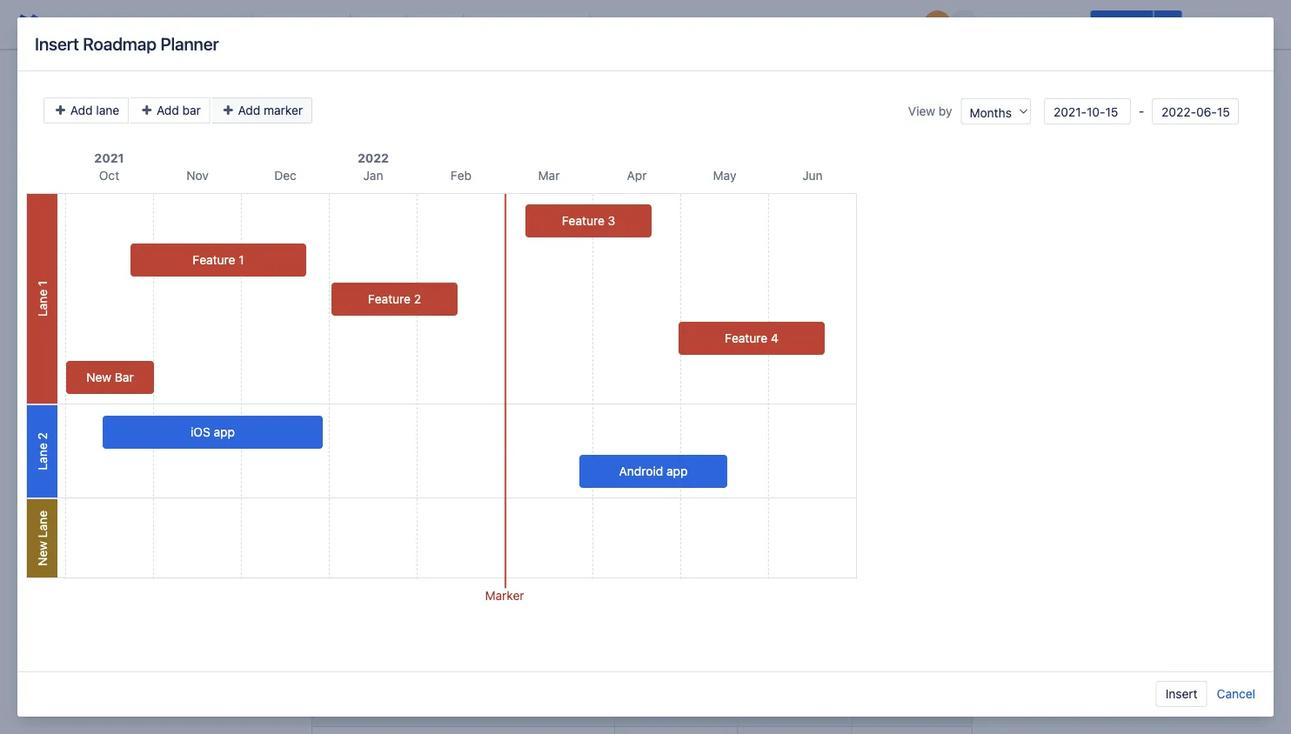 Task type: locate. For each thing, give the bounding box(es) containing it.
insert
[[35, 34, 79, 54], [1166, 687, 1198, 701]]

app right ios
[[214, 425, 235, 439]]

copy image
[[668, 553, 689, 574]]

1 horizontal spatial 2
[[414, 292, 421, 306]]

add bar button
[[131, 97, 210, 124]]

0 horizontal spatial insert
[[35, 34, 79, 54]]

new
[[86, 370, 111, 385], [35, 541, 49, 566]]

view
[[908, 104, 936, 118]]

0 horizontal spatial new
[[35, 541, 49, 566]]

2 vertical spatial lane
[[35, 511, 49, 538]]

1 horizontal spatial app
[[667, 464, 688, 479]]

1 horizontal spatial 1
[[239, 253, 244, 267]]

2022
[[358, 151, 389, 165]]

feature
[[562, 214, 605, 228], [193, 253, 235, 267], [368, 292, 411, 306], [725, 331, 768, 345]]

android
[[619, 464, 663, 479]]

bar
[[182, 103, 201, 117]]

1 vertical spatial lane
[[35, 443, 49, 471]]

feature 1
[[193, 253, 244, 267]]

add left marker
[[238, 103, 260, 117]]

1 lane from the top
[[35, 290, 49, 317]]

apr
[[627, 168, 647, 183]]

new for new lane
[[35, 541, 49, 566]]

3 add from the left
[[238, 103, 260, 117]]

2 for lane 2
[[35, 433, 49, 440]]

feature for feature 3
[[562, 214, 605, 228]]

add lane button
[[44, 97, 129, 124]]

0 horizontal spatial add
[[70, 103, 93, 117]]

2021 oct
[[94, 151, 124, 183]]

indent tab image
[[558, 14, 579, 35]]

cancel
[[1217, 687, 1256, 701]]

lane 2
[[35, 433, 49, 471]]

milestone
[[319, 699, 385, 716]]

numbered list ⌘⇧7 image
[[502, 14, 523, 35]]

jun
[[803, 168, 823, 183]]

marker
[[264, 103, 303, 117]]

0 vertical spatial app
[[214, 425, 235, 439]]

confluence image
[[14, 10, 42, 38]]

app for android app
[[667, 464, 688, 479]]

1 vertical spatial 2
[[35, 433, 49, 440]]

add lane
[[67, 103, 119, 117]]

close button
[[1186, 10, 1239, 38]]

2 lane from the top
[[35, 443, 49, 471]]

1 vertical spatial new
[[35, 541, 49, 566]]

feb
[[451, 168, 472, 183]]

update
[[1101, 17, 1143, 31]]

cancel button
[[1216, 681, 1257, 708]]

john smith image
[[924, 10, 951, 38]]

redo ⌘⇧z image
[[87, 14, 108, 35]]

feature for feature 4
[[725, 331, 768, 345]]

yy-mm-dd text field
[[1152, 98, 1239, 124]]

2 add from the left
[[157, 103, 179, 117]]

2 horizontal spatial add
[[238, 103, 260, 117]]

0 horizontal spatial app
[[214, 425, 235, 439]]

app for ios app
[[214, 425, 235, 439]]

mar
[[538, 168, 560, 183]]

layouts image
[[768, 14, 788, 35]]

4
[[771, 331, 779, 345]]

0 vertical spatial insert
[[35, 34, 79, 54]]

1 horizontal spatial add
[[157, 103, 179, 117]]

close
[[1196, 17, 1229, 31]]

ios
[[191, 425, 210, 439]]

lane
[[96, 103, 119, 117]]

1 vertical spatial insert
[[1166, 687, 1198, 701]]

0 vertical spatial new
[[86, 370, 111, 385]]

2021
[[94, 151, 124, 165]]

0 vertical spatial 1
[[239, 253, 244, 267]]

1 horizontal spatial new
[[86, 370, 111, 385]]

lane for feature
[[35, 290, 49, 317]]

insert inside button
[[1166, 687, 1198, 701]]

table image
[[740, 14, 761, 35]]

0 vertical spatial 2
[[414, 292, 421, 306]]

action item image
[[600, 14, 621, 35]]

app right android
[[667, 464, 688, 479]]

update button
[[1091, 10, 1154, 38]]

add left the bar
[[157, 103, 179, 117]]

1 vertical spatial 1
[[35, 281, 49, 286]]

deadline
[[745, 699, 804, 716]]

insert left cancel
[[1166, 687, 1198, 701]]

3
[[608, 214, 615, 228]]

insert for insert
[[1166, 687, 1198, 701]]

nov
[[186, 168, 209, 183]]

add
[[70, 103, 93, 117], [157, 103, 179, 117], [238, 103, 260, 117]]

add marker
[[235, 103, 303, 117]]

undo ⌘z image
[[59, 14, 80, 35]]

1 horizontal spatial insert
[[1166, 687, 1198, 701]]

0 horizontal spatial 1
[[35, 281, 49, 286]]

1 add from the left
[[70, 103, 93, 117]]

0 horizontal spatial 2
[[35, 433, 49, 440]]

add left lane
[[70, 103, 93, 117]]

italic ⌘i image
[[291, 14, 312, 35]]

2
[[414, 292, 421, 306], [35, 433, 49, 440]]

1
[[239, 253, 244, 267], [35, 281, 49, 286]]

3 lane from the top
[[35, 511, 49, 538]]

1 vertical spatial app
[[667, 464, 688, 479]]

jan
[[363, 168, 383, 183]]

feature 3
[[562, 214, 615, 228]]

feature 2
[[368, 292, 421, 306]]

bullet list ⌘⇧8 image
[[474, 14, 495, 35]]

insert roadmap planner dialog
[[17, 17, 1274, 717]]

0 vertical spatial lane
[[35, 290, 49, 317]]

insert left redo ⌘⇧z image
[[35, 34, 79, 54]]

app
[[214, 425, 235, 439], [667, 464, 688, 479]]

lane
[[35, 290, 49, 317], [35, 443, 49, 471], [35, 511, 49, 538]]

bar
[[115, 370, 134, 385]]

may
[[713, 168, 737, 183]]



Task type: describe. For each thing, give the bounding box(es) containing it.
new bar
[[86, 370, 134, 385]]

roadmap planner image
[[319, 112, 339, 133]]

feature for feature 1
[[193, 253, 235, 267]]

planner
[[160, 34, 219, 54]]

lane for ios
[[35, 443, 49, 471]]

owner
[[622, 699, 666, 716]]

new lane
[[35, 511, 49, 566]]

roadmap
[[83, 34, 157, 54]]

link image
[[628, 14, 649, 35]]

lane 1
[[35, 281, 49, 317]]

1 for feature 1
[[239, 253, 244, 267]]

ios app
[[191, 425, 235, 439]]

add for marker
[[238, 103, 260, 117]]

feature 4
[[725, 331, 779, 345]]

2022 jan
[[358, 151, 389, 183]]

marker
[[485, 588, 524, 603]]

add marker button
[[212, 97, 312, 124]]

add image, video, or file image
[[656, 14, 677, 35]]

bold ⌘b image
[[263, 14, 284, 35]]

2 for feature 2
[[414, 292, 421, 306]]

dec
[[274, 168, 297, 183]]

view by
[[908, 104, 952, 118]]

outdent ⇧tab image
[[530, 14, 551, 35]]

by
[[939, 104, 952, 118]]

add for bar
[[157, 103, 179, 117]]

back to center image
[[584, 553, 605, 574]]

insert for insert roadmap planner
[[35, 34, 79, 54]]

status
[[859, 699, 903, 716]]

1 for lane 1
[[35, 281, 49, 286]]

saved
[[872, 17, 906, 31]]

confluence image
[[14, 10, 42, 38]]

feature for feature 2
[[368, 292, 411, 306]]

emoji image
[[712, 14, 733, 35]]

android app
[[619, 464, 688, 479]]

adjust update settings image
[[1158, 14, 1179, 35]]

-
[[1136, 104, 1148, 119]]

add for lane
[[70, 103, 93, 117]]

new for new bar
[[86, 370, 111, 385]]

mention image
[[684, 14, 705, 35]]

oct
[[99, 168, 119, 183]]

yy-mm-dd text field
[[1044, 98, 1131, 124]]

insert roadmap planner
[[35, 34, 219, 54]]

add bar
[[153, 103, 201, 117]]

insert button
[[1156, 681, 1208, 708]]



Task type: vqa. For each thing, say whether or not it's contained in the screenshot.
the bottom NEW
yes



